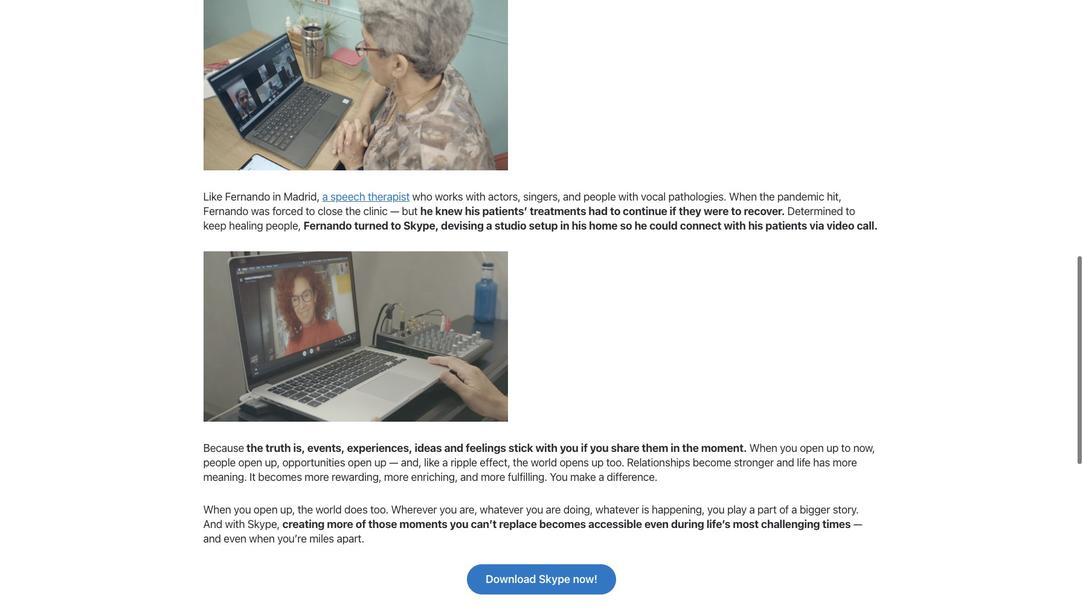 Task type: locate. For each thing, give the bounding box(es) containing it.
— inside when you open up to now, people open up, opportunities open up — and, like a ripple effect, the world opens up too. relationships become stronger and life has more meaning. it becomes more rewarding, more enriching, and more fulfilling. you make a difference.
[[389, 456, 398, 469]]

moment.
[[702, 442, 747, 454]]

vocal
[[641, 190, 666, 203]]

world left does
[[316, 503, 342, 516]]

ideas
[[415, 442, 442, 454]]

he right the so
[[635, 219, 647, 232]]

when inside when you open up to now, people open up, opportunities open up — and, like a ripple effect, the world opens up too. relationships become stronger and life has more meaning. it becomes more rewarding, more enriching, and more fulfilling. you make a difference.
[[750, 442, 778, 454]]

could
[[650, 219, 678, 232]]

to up video
[[846, 205, 856, 217]]

doing,
[[564, 503, 593, 516]]

too. down share
[[607, 456, 625, 469]]

via
[[810, 219, 825, 232]]

1 horizontal spatial people
[[584, 190, 616, 203]]

his left home
[[572, 219, 587, 232]]

0 horizontal spatial too.
[[371, 503, 389, 516]]

works
[[435, 190, 463, 203]]

more down and,
[[384, 471, 409, 483]]

0 vertical spatial people
[[584, 190, 616, 203]]

even left when
[[224, 532, 247, 545]]

forced
[[273, 205, 303, 217]]

part
[[758, 503, 777, 516]]

1 vertical spatial in
[[560, 219, 570, 232]]

you left are in the bottom of the page
[[526, 503, 543, 516]]

rewarding,
[[332, 471, 382, 483]]

when up recover.
[[729, 190, 757, 203]]

people up had
[[584, 190, 616, 203]]

clinic
[[364, 205, 388, 217]]

0 vertical spatial too.
[[607, 456, 625, 469]]

of up challenging
[[780, 503, 789, 516]]

1 vertical spatial too.
[[371, 503, 389, 516]]

1 vertical spatial fernando
[[203, 205, 249, 217]]

with inside when you open up, the world does too. wherever you are, whatever you are doing, whatever is happening, you play a part of a bigger story. and with skype,
[[225, 518, 245, 531]]

too. inside when you open up to now, people open up, opportunities open up — and, like a ripple effect, the world opens up too. relationships become stronger and life has more meaning. it becomes more rewarding, more enriching, and more fulfilling. you make a difference.
[[607, 456, 625, 469]]

studio
[[495, 219, 527, 232]]

people inside when you open up to now, people open up, opportunities open up — and, like a ripple effect, the world opens up too. relationships become stronger and life has more meaning. it becomes more rewarding, more enriching, and more fulfilling. you make a difference.
[[203, 456, 236, 469]]

you down are,
[[450, 518, 469, 531]]

up, up creating
[[280, 503, 295, 516]]

when up "and"
[[203, 503, 231, 516]]

1 horizontal spatial too.
[[607, 456, 625, 469]]

0 vertical spatial he
[[420, 205, 433, 217]]

too. inside when you open up, the world does too. wherever you are, whatever you are doing, whatever is happening, you play a part of a bigger story. and with skype,
[[371, 503, 389, 516]]

he down who
[[420, 205, 433, 217]]

1 vertical spatial —
[[389, 456, 398, 469]]

0 vertical spatial becomes
[[258, 471, 302, 483]]

1 horizontal spatial world
[[531, 456, 557, 469]]

if up opens
[[581, 442, 588, 454]]

up, inside when you open up to now, people open up, opportunities open up — and, like a ripple effect, the world opens up too. relationships become stronger and life has more meaning. it becomes more rewarding, more enriching, and more fulfilling. you make a difference.
[[265, 456, 280, 469]]

0 vertical spatial fernando
[[225, 190, 270, 203]]

1 horizontal spatial whatever
[[596, 503, 639, 516]]

skype,
[[404, 219, 439, 232], [248, 518, 280, 531]]

and
[[563, 190, 581, 203], [445, 442, 464, 454], [777, 456, 795, 469], [461, 471, 478, 483], [203, 532, 221, 545]]

up up has
[[827, 442, 839, 454]]

becomes
[[258, 471, 302, 483], [540, 518, 586, 531]]

whatever up accessible on the right of page
[[596, 503, 639, 516]]

the up creating
[[298, 503, 313, 516]]

are,
[[460, 503, 477, 516]]

with right works
[[466, 190, 486, 203]]

when up stronger at right bottom
[[750, 442, 778, 454]]

in up forced
[[273, 190, 281, 203]]

you
[[560, 442, 579, 454], [590, 442, 609, 454], [780, 442, 798, 454], [234, 503, 251, 516], [440, 503, 457, 516], [526, 503, 543, 516], [708, 503, 725, 516], [450, 518, 469, 531]]

his down recover.
[[749, 219, 764, 232]]

1 vertical spatial becomes
[[540, 518, 586, 531]]

more up apart.
[[327, 518, 353, 531]]

his up the devising
[[465, 205, 480, 217]]

0 horizontal spatial if
[[581, 442, 588, 454]]

when inside who works with actors, singers, and people with vocal pathologies. when the pandemic hit, fernando was forced to close the clinic — but
[[729, 190, 757, 203]]

when you open up to now, people open up, opportunities open up — and, like a ripple effect, the world opens up too. relationships become stronger and life has more meaning. it becomes more rewarding, more enriching, and more fulfilling. you make a difference.
[[203, 442, 876, 483]]

0 vertical spatial skype,
[[404, 219, 439, 232]]

in right them
[[671, 442, 680, 454]]

2 vertical spatial in
[[671, 442, 680, 454]]

1 vertical spatial even
[[224, 532, 247, 545]]

people
[[584, 190, 616, 203], [203, 456, 236, 469]]

ashaita, owner of cafe arpan, is on a skype call with her employees. image
[[203, 0, 508, 170]]

becomes right it
[[258, 471, 302, 483]]

world inside when you open up, the world does too. wherever you are, whatever you are doing, whatever is happening, you play a part of a bigger story. and with skype,
[[316, 503, 342, 516]]

so
[[620, 219, 632, 232]]

0 horizontal spatial whatever
[[480, 503, 524, 516]]

like
[[424, 456, 440, 469]]

1 horizontal spatial of
[[780, 503, 789, 516]]

the down stick
[[513, 456, 528, 469]]

— left but
[[390, 205, 399, 217]]

to down like fernando in madrid, a speech therapist
[[306, 205, 315, 217]]

a left part
[[750, 503, 755, 516]]

determined
[[788, 205, 844, 217]]

fernando and his client on a skype call therapy session image
[[203, 251, 508, 422]]

1 vertical spatial world
[[316, 503, 342, 516]]

too. up those
[[371, 503, 389, 516]]

people down because
[[203, 456, 236, 469]]

if
[[670, 205, 677, 217], [581, 442, 588, 454]]

up up make
[[592, 456, 604, 469]]

1 vertical spatial when
[[750, 442, 778, 454]]

up, inside when you open up, the world does too. wherever you are, whatever you are doing, whatever is happening, you play a part of a bigger story. and with skype,
[[280, 503, 295, 516]]

can't
[[471, 518, 497, 531]]

1 vertical spatial skype,
[[248, 518, 280, 531]]

becomes down are in the bottom of the page
[[540, 518, 586, 531]]

them
[[642, 442, 669, 454]]

open
[[800, 442, 824, 454], [238, 456, 262, 469], [348, 456, 372, 469], [254, 503, 278, 516]]

a right like
[[443, 456, 448, 469]]

0 horizontal spatial world
[[316, 503, 342, 516]]

of
[[780, 503, 789, 516], [356, 518, 366, 531]]

to left now,
[[842, 442, 851, 454]]

2 horizontal spatial up
[[827, 442, 839, 454]]

—
[[390, 205, 399, 217], [389, 456, 398, 469], [854, 518, 863, 531]]

people for open
[[203, 456, 236, 469]]

2 whatever from the left
[[596, 503, 639, 516]]

open up when
[[254, 503, 278, 516]]

fernando up was
[[225, 190, 270, 203]]

and left life
[[777, 456, 795, 469]]

when for bigger
[[203, 503, 231, 516]]

like
[[203, 190, 222, 203]]

2 horizontal spatial in
[[671, 442, 680, 454]]

up down the experiences,
[[375, 456, 387, 469]]

up
[[827, 442, 839, 454], [375, 456, 387, 469], [592, 456, 604, 469]]

in
[[273, 190, 281, 203], [560, 219, 570, 232], [671, 442, 680, 454]]

0 vertical spatial up,
[[265, 456, 280, 469]]

world inside when you open up to now, people open up, opportunities open up — and, like a ripple effect, the world opens up too. relationships become stronger and life has more meaning. it becomes more rewarding, more enriching, and more fulfilling. you make a difference.
[[531, 456, 557, 469]]

meaning.
[[203, 471, 247, 483]]

skype
[[539, 573, 571, 586]]

a
[[322, 190, 328, 203], [486, 219, 492, 232], [443, 456, 448, 469], [599, 471, 604, 483], [750, 503, 755, 516], [792, 503, 797, 516]]

0 horizontal spatial people
[[203, 456, 236, 469]]

even inside — and even when you're miles apart.
[[224, 532, 247, 545]]

devising
[[441, 219, 484, 232]]

moments
[[400, 518, 448, 531]]

story.
[[833, 503, 859, 516]]

0 vertical spatial in
[[273, 190, 281, 203]]

play
[[728, 503, 747, 516]]

— inside who works with actors, singers, and people with vocal pathologies. when the pandemic hit, fernando was forced to close the clinic — but
[[390, 205, 399, 217]]

— down story.
[[854, 518, 863, 531]]

with
[[466, 190, 486, 203], [619, 190, 639, 203], [724, 219, 746, 232], [536, 442, 558, 454], [225, 518, 245, 531]]

the inside when you open up to now, people open up, opportunities open up — and, like a ripple effect, the world opens up too. relationships become stronger and life has more meaning. it becomes more rewarding, more enriching, and more fulfilling. you make a difference.
[[513, 456, 528, 469]]

whatever
[[480, 503, 524, 516], [596, 503, 639, 516]]

whatever up replace at the left bottom of page
[[480, 503, 524, 516]]

effect,
[[480, 456, 511, 469]]

fernando inside who works with actors, singers, and people with vocal pathologies. when the pandemic hit, fernando was forced to close the clinic — but
[[203, 205, 249, 217]]

0 vertical spatial when
[[729, 190, 757, 203]]

singers,
[[524, 190, 561, 203]]

1 horizontal spatial he
[[635, 219, 647, 232]]

skype, down but
[[404, 219, 439, 232]]

miles
[[310, 532, 334, 545]]

when
[[729, 190, 757, 203], [750, 442, 778, 454], [203, 503, 231, 516]]

0 vertical spatial even
[[645, 518, 669, 531]]

0 vertical spatial if
[[670, 205, 677, 217]]

if left they
[[670, 205, 677, 217]]

open inside when you open up, the world does too. wherever you are, whatever you are doing, whatever is happening, you play a part of a bigger story. and with skype,
[[254, 503, 278, 516]]

you up life
[[780, 442, 798, 454]]

people inside who works with actors, singers, and people with vocal pathologies. when the pandemic hit, fernando was forced to close the clinic — but
[[584, 190, 616, 203]]

1 vertical spatial he
[[635, 219, 647, 232]]

madrid,
[[284, 190, 320, 203]]

of down does
[[356, 518, 366, 531]]

fernando up keep
[[203, 205, 249, 217]]

determined to keep healing people,
[[203, 205, 856, 232]]

creating
[[283, 518, 325, 531]]

up, down truth
[[265, 456, 280, 469]]

a speech therapist link
[[322, 190, 410, 203]]

1 vertical spatial people
[[203, 456, 236, 469]]

0 horizontal spatial of
[[356, 518, 366, 531]]

his
[[465, 205, 480, 217], [572, 219, 587, 232], [749, 219, 764, 232]]

0 vertical spatial world
[[531, 456, 557, 469]]

0 vertical spatial of
[[780, 503, 789, 516]]

0 vertical spatial —
[[390, 205, 399, 217]]

share
[[611, 442, 640, 454]]

2 vertical spatial —
[[854, 518, 863, 531]]

more right has
[[833, 456, 858, 469]]

you up opens
[[560, 442, 579, 454]]

challenging
[[762, 518, 820, 531]]

0 horizontal spatial becomes
[[258, 471, 302, 483]]

wherever
[[391, 503, 437, 516]]

skype, up when
[[248, 518, 280, 531]]

the up recover.
[[760, 190, 775, 203]]

with right "and"
[[225, 518, 245, 531]]

life's
[[707, 518, 731, 531]]

when inside when you open up, the world does too. wherever you are, whatever you are doing, whatever is happening, you play a part of a bigger story. and with skype,
[[203, 503, 231, 516]]

2 vertical spatial when
[[203, 503, 231, 516]]

and down "and"
[[203, 532, 221, 545]]

the
[[760, 190, 775, 203], [346, 205, 361, 217], [247, 442, 263, 454], [682, 442, 699, 454], [513, 456, 528, 469], [298, 503, 313, 516]]

and up treatments
[[563, 190, 581, 203]]

but
[[402, 205, 418, 217]]

even down is
[[645, 518, 669, 531]]

up,
[[265, 456, 280, 469], [280, 503, 295, 516]]

0 horizontal spatial up
[[375, 456, 387, 469]]

close
[[318, 205, 343, 217]]

in down treatments
[[560, 219, 570, 232]]

had
[[589, 205, 608, 217]]

world
[[531, 456, 557, 469], [316, 503, 342, 516]]

0 horizontal spatial skype,
[[248, 518, 280, 531]]

recover.
[[744, 205, 785, 217]]

with right stick
[[536, 442, 558, 454]]

0 horizontal spatial even
[[224, 532, 247, 545]]

has
[[814, 456, 831, 469]]

does
[[345, 503, 368, 516]]

fernando down close
[[304, 219, 352, 232]]

more down effect,
[[481, 471, 505, 483]]

to inside when you open up to now, people open up, opportunities open up — and, like a ripple effect, the world opens up too. relationships become stronger and life has more meaning. it becomes more rewarding, more enriching, and more fulfilling. you make a difference.
[[842, 442, 851, 454]]

1 vertical spatial up,
[[280, 503, 295, 516]]

because
[[203, 442, 244, 454]]

hit,
[[827, 190, 842, 203]]

and down ripple
[[461, 471, 478, 483]]

therapist
[[368, 190, 410, 203]]

— left and,
[[389, 456, 398, 469]]

world up you
[[531, 456, 557, 469]]



Task type: describe. For each thing, give the bounding box(es) containing it.
apart.
[[337, 532, 364, 545]]

skype, inside when you open up, the world does too. wherever you are, whatever you are doing, whatever is happening, you play a part of a bigger story. and with skype,
[[248, 518, 280, 531]]

stronger
[[734, 456, 774, 469]]

open up it
[[238, 456, 262, 469]]

1 horizontal spatial if
[[670, 205, 677, 217]]

relationships
[[627, 456, 690, 469]]

the left truth
[[247, 442, 263, 454]]

and up ripple
[[445, 442, 464, 454]]

to right turned
[[391, 219, 401, 232]]

0 horizontal spatial in
[[273, 190, 281, 203]]

treatments
[[530, 205, 586, 217]]

speech
[[331, 190, 365, 203]]

are
[[546, 503, 561, 516]]

download
[[486, 573, 536, 586]]

people,
[[266, 219, 301, 232]]

with up continue
[[619, 190, 639, 203]]

and inside — and even when you're miles apart.
[[203, 532, 221, 545]]

open up life
[[800, 442, 824, 454]]

open up rewarding,
[[348, 456, 372, 469]]

0 horizontal spatial his
[[465, 205, 480, 217]]

knew
[[435, 205, 463, 217]]

fernando turned to skype, devising a studio setup in his home so he could connect with his patients via video call.
[[304, 219, 878, 232]]

1 horizontal spatial up
[[592, 456, 604, 469]]

1 horizontal spatial skype,
[[404, 219, 439, 232]]

it
[[250, 471, 256, 483]]

make
[[571, 471, 596, 483]]

of inside when you open up, the world does too. wherever you are, whatever you are doing, whatever is happening, you play a part of a bigger story. and with skype,
[[780, 503, 789, 516]]

they
[[679, 205, 702, 217]]

when
[[249, 532, 275, 545]]

is,
[[293, 442, 305, 454]]

you down it
[[234, 503, 251, 516]]

connect
[[680, 219, 722, 232]]

truth
[[266, 442, 291, 454]]

creating more of those moments you can't replace becomes accessible even during life's most challenging times
[[283, 518, 851, 531]]

replace
[[499, 518, 537, 531]]

call.
[[857, 219, 878, 232]]

a up challenging
[[792, 503, 797, 516]]

was
[[251, 205, 270, 217]]

0 horizontal spatial he
[[420, 205, 433, 217]]

video
[[827, 219, 855, 232]]

enriching,
[[411, 471, 458, 483]]

is
[[642, 503, 650, 516]]

1 horizontal spatial in
[[560, 219, 570, 232]]

a down patients'
[[486, 219, 492, 232]]

healing
[[229, 219, 263, 232]]

you left are,
[[440, 503, 457, 516]]

more down opportunities
[[305, 471, 329, 483]]

1 horizontal spatial his
[[572, 219, 587, 232]]

1 horizontal spatial becomes
[[540, 518, 586, 531]]

2 horizontal spatial his
[[749, 219, 764, 232]]

setup
[[529, 219, 558, 232]]

most
[[733, 518, 759, 531]]

become
[[693, 456, 732, 469]]

the up "become"
[[682, 442, 699, 454]]

download skype now!
[[486, 573, 598, 586]]

patients
[[766, 219, 808, 232]]

1 vertical spatial of
[[356, 518, 366, 531]]

fulfilling.
[[508, 471, 548, 483]]

stick
[[509, 442, 533, 454]]

feelings
[[466, 442, 506, 454]]

you
[[550, 471, 568, 483]]

were
[[704, 205, 729, 217]]

to right were
[[731, 205, 742, 217]]

1 whatever from the left
[[480, 503, 524, 516]]

and
[[203, 518, 223, 531]]

turned
[[354, 219, 389, 232]]

you left share
[[590, 442, 609, 454]]

accessible
[[589, 518, 642, 531]]

bigger
[[800, 503, 831, 516]]

happening,
[[652, 503, 705, 516]]

times
[[823, 518, 851, 531]]

a up close
[[322, 190, 328, 203]]

opens
[[560, 456, 589, 469]]

the down speech
[[346, 205, 361, 217]]

pandemic
[[778, 190, 825, 203]]

because the truth is, events, experiences, ideas and feelings stick with you if you share them in the moment.
[[203, 442, 747, 454]]

to inside who works with actors, singers, and people with vocal pathologies. when the pandemic hit, fernando was forced to close the clinic — but
[[306, 205, 315, 217]]

people for with
[[584, 190, 616, 203]]

difference.
[[607, 471, 658, 483]]

life
[[797, 456, 811, 469]]

you inside when you open up to now, people open up, opportunities open up — and, like a ripple effect, the world opens up too. relationships become stronger and life has more meaning. it becomes more rewarding, more enriching, and more fulfilling. you make a difference.
[[780, 442, 798, 454]]

opportunities
[[282, 456, 345, 469]]

who works with actors, singers, and people with vocal pathologies. when the pandemic hit, fernando was forced to close the clinic — but
[[203, 190, 842, 217]]

when for become
[[750, 442, 778, 454]]

becomes inside when you open up to now, people open up, opportunities open up — and, like a ripple effect, the world opens up too. relationships become stronger and life has more meaning. it becomes more rewarding, more enriching, and more fulfilling. you make a difference.
[[258, 471, 302, 483]]

keep
[[203, 219, 226, 232]]

and,
[[401, 456, 422, 469]]

actors,
[[488, 190, 521, 203]]

experiences,
[[347, 442, 412, 454]]

the inside when you open up, the world does too. wherever you are, whatever you are doing, whatever is happening, you play a part of a bigger story. and with skype,
[[298, 503, 313, 516]]

1 vertical spatial if
[[581, 442, 588, 454]]

patients'
[[483, 205, 528, 217]]

— and even when you're miles apart.
[[203, 518, 863, 545]]

during
[[671, 518, 705, 531]]

a right make
[[599, 471, 604, 483]]

like fernando in madrid, a speech therapist
[[203, 190, 410, 203]]

to right had
[[610, 205, 621, 217]]

1 horizontal spatial even
[[645, 518, 669, 531]]

who
[[413, 190, 433, 203]]

download skype now! link
[[467, 564, 617, 595]]

pathologies.
[[669, 190, 727, 203]]

to inside determined to keep healing people,
[[846, 205, 856, 217]]

now!
[[573, 573, 598, 586]]

those
[[369, 518, 397, 531]]

— inside — and even when you're miles apart.
[[854, 518, 863, 531]]

with down were
[[724, 219, 746, 232]]

ripple
[[451, 456, 477, 469]]

home
[[589, 219, 618, 232]]

2 vertical spatial fernando
[[304, 219, 352, 232]]

events,
[[308, 442, 345, 454]]

you up life's
[[708, 503, 725, 516]]

and inside who works with actors, singers, and people with vocal pathologies. when the pandemic hit, fernando was forced to close the clinic — but
[[563, 190, 581, 203]]



Task type: vqa. For each thing, say whether or not it's contained in the screenshot.

no



